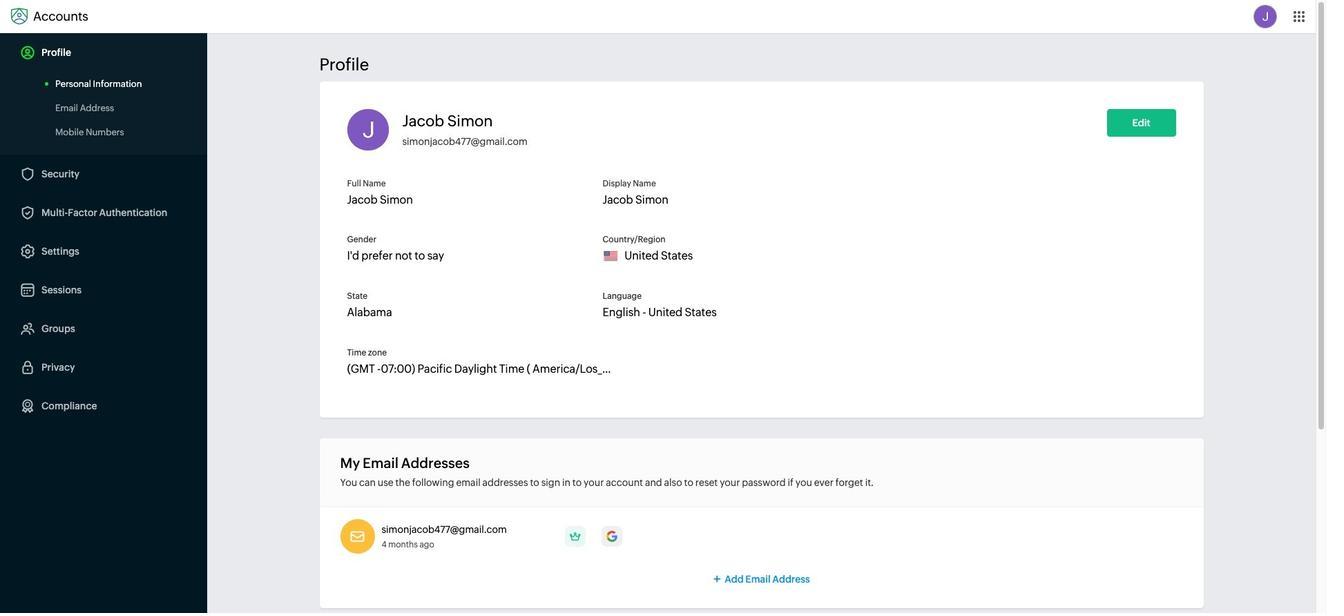 Task type: vqa. For each thing, say whether or not it's contained in the screenshot.
Primary icon
yes



Task type: locate. For each thing, give the bounding box(es) containing it.
primary image
[[565, 527, 586, 547]]



